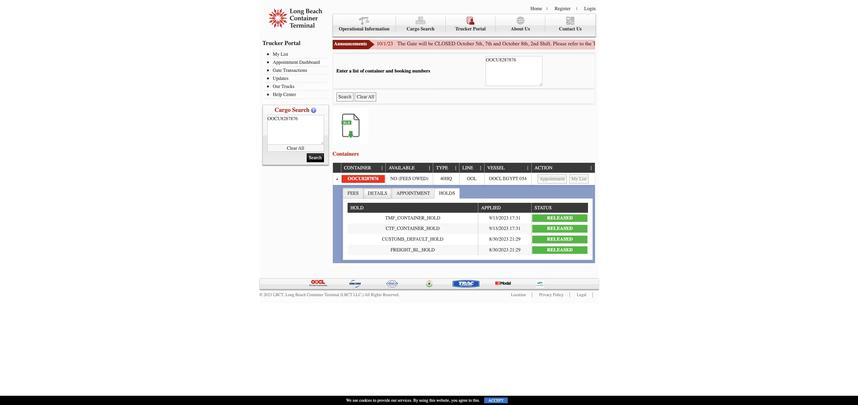 Task type: locate. For each thing, give the bounding box(es) containing it.
freight_bl_hold cell
[[348, 245, 478, 255]]

0 vertical spatial and
[[493, 40, 501, 47]]

1 9/13/2023 from the top
[[489, 215, 509, 221]]

october left 8th,
[[502, 40, 520, 47]]

|
[[547, 6, 548, 11], [576, 6, 577, 11]]

list
[[281, 52, 288, 57]]

edit column settings image left line
[[453, 166, 458, 171]]

3 released cell from the top
[[531, 234, 588, 245]]

3 edit column settings image from the left
[[478, 166, 483, 171]]

0 horizontal spatial all
[[298, 145, 304, 151]]

Enter container numbers and/ or booking numbers. Press ESC to reset input box text field
[[486, 56, 542, 86]]

all right llc.)
[[365, 292, 370, 297]]

portal up 5th,
[[473, 26, 486, 32]]

2 21:29 from the top
[[510, 247, 521, 253]]

0 vertical spatial all
[[298, 145, 304, 151]]

container column header
[[341, 163, 386, 173]]

3 edit column settings image from the left
[[589, 166, 594, 171]]

1 october from the left
[[457, 40, 474, 47]]

2 9/13/2023 17:31 from the top
[[489, 226, 521, 231]]

9/13/2023 17:31 cell
[[478, 213, 531, 224], [478, 224, 531, 234]]

2 horizontal spatial edit column settings image
[[478, 166, 483, 171]]

to
[[580, 40, 584, 47], [373, 398, 376, 403], [469, 398, 472, 403]]

1 vertical spatial trucker portal
[[262, 40, 300, 47]]

grid
[[348, 203, 588, 255]]

0 vertical spatial cargo
[[407, 26, 419, 32]]

released cell
[[531, 213, 588, 224], [531, 224, 588, 234], [531, 234, 588, 245], [531, 245, 588, 255]]

1 horizontal spatial menu bar
[[333, 14, 596, 37]]

cargo down help
[[275, 107, 291, 113]]

details tab
[[363, 188, 392, 198]]

1 horizontal spatial cargo
[[407, 26, 419, 32]]

ool
[[467, 176, 477, 181]]

web
[[633, 40, 642, 47]]

oocu8287876
[[348, 176, 379, 181]]

available column header
[[386, 163, 433, 173]]

| right home link
[[547, 6, 548, 11]]

1 horizontal spatial us
[[576, 26, 582, 32]]

2 9/13/2023 from the top
[[489, 226, 509, 231]]

cargo search down center
[[275, 107, 310, 113]]

1 8/30/2023 21:29 cell from the top
[[478, 234, 531, 245]]

0 horizontal spatial the
[[585, 40, 592, 47]]

us right about
[[525, 26, 530, 32]]

privacy policy
[[539, 292, 564, 297]]

1 released from the top
[[547, 215, 573, 221]]

0 vertical spatial 9/13/2023
[[489, 215, 509, 221]]

2 us from the left
[[576, 26, 582, 32]]

the
[[585, 40, 592, 47], [711, 40, 718, 47]]

0 horizontal spatial and
[[386, 68, 393, 74]]

0 vertical spatial 8/30/2023
[[489, 237, 509, 242]]

cell
[[531, 173, 595, 185]]

1 8/30/2023 21:29 from the top
[[489, 237, 521, 242]]

oocu8287876 cell
[[341, 173, 386, 185]]

Enter container numbers and/ or booking numbers.  text field
[[267, 115, 324, 145]]

2 9/13/2023 17:31 cell from the top
[[478, 224, 531, 234]]

vessel
[[487, 165, 505, 171]]

using
[[419, 398, 428, 403]]

1 vertical spatial 17:31
[[510, 226, 521, 231]]

and left booking
[[386, 68, 393, 74]]

None submit
[[336, 92, 354, 101], [307, 153, 324, 162], [336, 92, 354, 101], [307, 153, 324, 162]]

cargo search up the will
[[407, 26, 435, 32]]

be
[[428, 40, 433, 47]]

0 horizontal spatial trucker
[[262, 40, 283, 47]]

my list appointment dashboard gate transactions updates our trucks help center
[[273, 52, 320, 97]]

gate right the at the left of page
[[407, 40, 417, 47]]

1 9/13/2023 17:31 from the top
[[489, 215, 521, 221]]

trucker up my
[[262, 40, 283, 47]]

2 8/30/2023 from the top
[[489, 247, 509, 253]]

3 released from the top
[[547, 237, 573, 242]]

0 vertical spatial portal
[[473, 26, 486, 32]]

0 horizontal spatial edit column settings image
[[380, 166, 385, 171]]

trucker portal
[[455, 26, 486, 32], [262, 40, 300, 47]]

1 21:29 from the top
[[510, 237, 521, 242]]

released cell for freight_bl_hold
[[531, 245, 588, 255]]

edit column settings image inside 'available' column header
[[427, 166, 432, 171]]

menu bar containing my list
[[262, 51, 331, 99]]

edit column settings image inside the vessel column header
[[526, 166, 530, 171]]

edit column settings image
[[380, 166, 385, 171], [526, 166, 530, 171], [589, 166, 594, 171]]

freight_bl_hold
[[391, 247, 435, 253]]

1 vertical spatial 9/13/2023 17:31
[[489, 226, 521, 231]]

None button
[[355, 92, 376, 101], [538, 174, 567, 183], [569, 174, 589, 183], [355, 92, 376, 101], [538, 174, 567, 183], [569, 174, 589, 183]]

home
[[531, 6, 542, 11]]

4 released cell from the top
[[531, 245, 588, 255]]

2 october from the left
[[502, 40, 520, 47]]

2 horizontal spatial edit column settings image
[[589, 166, 594, 171]]

0 vertical spatial trucker portal
[[455, 26, 486, 32]]

1 edit column settings image from the left
[[380, 166, 385, 171]]

9/13/2023 for ctf_container_hold
[[489, 226, 509, 231]]

2 edit column settings image from the left
[[453, 166, 458, 171]]

0 horizontal spatial gate
[[273, 68, 282, 73]]

0 vertical spatial 9/13/2023 17:31
[[489, 215, 521, 221]]

0 horizontal spatial for
[[655, 40, 661, 47]]

1 vertical spatial portal
[[285, 40, 300, 47]]

0 vertical spatial search
[[421, 26, 435, 32]]

edit column settings image inside the container column header
[[380, 166, 385, 171]]

ctf_container_hold cell
[[348, 224, 478, 234]]

all right clear
[[298, 145, 304, 151]]

9/13/2023 17:31 for ctf_container_hold
[[489, 226, 521, 231]]

we
[[346, 398, 352, 403]]

menu bar containing operational information
[[333, 14, 596, 37]]

no
[[390, 176, 397, 181]]

the left truck
[[585, 40, 592, 47]]

1 us from the left
[[525, 26, 530, 32]]

1 vertical spatial all
[[365, 292, 370, 297]]

1 horizontal spatial for
[[704, 40, 710, 47]]

october left 5th,
[[457, 40, 474, 47]]

we use cookies to provide our services. by using this website, you agree to this.
[[346, 398, 480, 403]]

page
[[643, 40, 653, 47]]

0 horizontal spatial |
[[547, 6, 548, 11]]

the left 'week.'
[[711, 40, 718, 47]]

line column header
[[459, 163, 484, 173]]

2 8/30/2023 21:29 cell from the top
[[478, 245, 531, 255]]

1 horizontal spatial portal
[[473, 26, 486, 32]]

numbers
[[412, 68, 430, 74]]

line
[[462, 165, 473, 171]]

search
[[421, 26, 435, 32], [292, 107, 310, 113]]

1 horizontal spatial to
[[469, 398, 472, 403]]

0 vertical spatial 17:31
[[510, 215, 521, 221]]

row group containing tmf_container_hold
[[348, 213, 588, 255]]

1 8/30/2023 from the top
[[489, 237, 509, 242]]

action column header
[[531, 163, 595, 173]]

grid containing hold
[[348, 203, 588, 255]]

0 horizontal spatial search
[[292, 107, 310, 113]]

8/30/2023 for customs_default_hold
[[489, 237, 509, 242]]

us
[[525, 26, 530, 32], [576, 26, 582, 32]]

| left login link
[[576, 6, 577, 11]]

for right page
[[655, 40, 661, 47]]

8/30/2023 21:29 for freight_bl_hold
[[489, 247, 521, 253]]

©
[[259, 292, 263, 297]]

0 vertical spatial 21:29
[[510, 237, 521, 242]]

1 horizontal spatial edit column settings image
[[526, 166, 530, 171]]

1 horizontal spatial the
[[711, 40, 718, 47]]

2 released from the top
[[547, 226, 573, 231]]

customs_default_hold
[[382, 237, 443, 242]]

1 vertical spatial 8/30/2023
[[489, 247, 509, 253]]

edit column settings image for line
[[478, 166, 483, 171]]

1 horizontal spatial |
[[576, 6, 577, 11]]

0 vertical spatial 8/30/2023 21:29
[[489, 237, 521, 242]]

gate up updates
[[273, 68, 282, 73]]

search up the be
[[421, 26, 435, 32]]

edit column settings image right line link
[[478, 166, 483, 171]]

1 vertical spatial 8/30/2023 21:29
[[489, 247, 521, 253]]

row containing ctf_container_hold
[[348, 224, 588, 234]]

please
[[553, 40, 567, 47]]

1 vertical spatial 9/13/2023
[[489, 226, 509, 231]]

8/30/2023 21:29 cell
[[478, 234, 531, 245], [478, 245, 531, 255]]

0 vertical spatial trucker
[[455, 26, 472, 32]]

9/13/2023
[[489, 215, 509, 221], [489, 226, 509, 231]]

gate right truck
[[607, 40, 617, 47]]

1 horizontal spatial and
[[493, 40, 501, 47]]

1 horizontal spatial edit column settings image
[[453, 166, 458, 171]]

vessel column header
[[484, 163, 531, 173]]

row group
[[333, 173, 595, 263], [348, 213, 588, 255]]

hours
[[618, 40, 632, 47]]

0 vertical spatial menu bar
[[333, 14, 596, 37]]

0 horizontal spatial to
[[373, 398, 376, 403]]

1 horizontal spatial cargo search
[[407, 26, 435, 32]]

trucker portal up list
[[262, 40, 300, 47]]

menu bar
[[333, 14, 596, 37], [262, 51, 331, 99]]

tmf_container_hold cell
[[348, 213, 478, 224]]

operational information link
[[333, 16, 396, 32]]

accept button
[[484, 398, 508, 403]]

1 horizontal spatial october
[[502, 40, 520, 47]]

0 horizontal spatial trucker portal
[[262, 40, 300, 47]]

edit column settings image inside line column header
[[478, 166, 483, 171]]

1 vertical spatial trucker
[[262, 40, 283, 47]]

2 8/30/2023 21:29 from the top
[[489, 247, 521, 253]]

9/13/2023 for tmf_container_hold
[[489, 215, 509, 221]]

1 17:31 from the top
[[510, 215, 521, 221]]

of
[[360, 68, 364, 74]]

8/30/2023
[[489, 237, 509, 242], [489, 247, 509, 253]]

1 edit column settings image from the left
[[427, 166, 432, 171]]

edit column settings image inside action column header
[[589, 166, 594, 171]]

appointment
[[396, 191, 430, 196]]

cargo up the will
[[407, 26, 419, 32]]

0 horizontal spatial us
[[525, 26, 530, 32]]

appointment tab
[[392, 188, 435, 198]]

0 horizontal spatial edit column settings image
[[427, 166, 432, 171]]

row group inside tab list
[[348, 213, 588, 255]]

edit column settings image for type
[[453, 166, 458, 171]]

beach
[[295, 292, 306, 297]]

row
[[333, 163, 595, 173], [333, 173, 595, 185], [348, 203, 588, 213], [348, 213, 588, 224], [348, 224, 588, 234], [348, 234, 588, 245], [348, 245, 588, 255]]

1 vertical spatial menu bar
[[262, 51, 331, 99]]

edit column settings image inside type column header
[[453, 166, 458, 171]]

trucker up the closed
[[455, 26, 472, 32]]

edit column settings image left type
[[427, 166, 432, 171]]

trucker portal up 5th,
[[455, 26, 486, 32]]

portal
[[473, 26, 486, 32], [285, 40, 300, 47]]

edit column settings image
[[427, 166, 432, 171], [453, 166, 458, 171], [478, 166, 483, 171]]

2 17:31 from the top
[[510, 226, 521, 231]]

containers
[[333, 151, 359, 157]]

gate
[[407, 40, 417, 47], [607, 40, 617, 47], [273, 68, 282, 73]]

cargo search
[[407, 26, 435, 32], [275, 107, 310, 113]]

row containing customs_default_hold
[[348, 234, 588, 245]]

contact us link
[[545, 16, 595, 32]]

container
[[307, 292, 323, 297]]

0 horizontal spatial cargo search
[[275, 107, 310, 113]]

10/1/23
[[377, 40, 393, 47]]

17:31
[[510, 215, 521, 221], [510, 226, 521, 231]]

grid inside tab list
[[348, 203, 588, 255]]

2 edit column settings image from the left
[[526, 166, 530, 171]]

5th,
[[475, 40, 484, 47]]

1 vertical spatial 21:29
[[510, 247, 521, 253]]

edit column settings image for vessel
[[526, 166, 530, 171]]

and right 7th on the right top
[[493, 40, 501, 47]]

customs_default_hold cell
[[348, 234, 478, 245]]

9/13/2023 17:31 for tmf_container_hold
[[489, 215, 521, 221]]

to left the this.
[[469, 398, 472, 403]]

and
[[493, 40, 501, 47], [386, 68, 393, 74]]

0 vertical spatial cargo search
[[407, 26, 435, 32]]

for right details
[[704, 40, 710, 47]]

portal up my list link
[[285, 40, 300, 47]]

hold
[[350, 205, 364, 211]]

released
[[547, 215, 573, 221], [547, 226, 573, 231], [547, 237, 573, 242], [547, 247, 573, 253]]

to left provide
[[373, 398, 376, 403]]

search down help center link
[[292, 107, 310, 113]]

all
[[298, 145, 304, 151], [365, 292, 370, 297]]

1 vertical spatial cargo search
[[275, 107, 310, 113]]

2nd
[[531, 40, 539, 47]]

lbct,
[[273, 292, 284, 297]]

1 horizontal spatial trucker
[[455, 26, 472, 32]]

0 horizontal spatial menu bar
[[262, 51, 331, 99]]

tree grid
[[333, 163, 595, 263]]

oocl egypt 054 cell
[[484, 173, 531, 185]]

contact us
[[559, 26, 582, 32]]

released for ctf_container_hold
[[547, 226, 573, 231]]

applied link
[[481, 203, 504, 213]]

us right contact
[[576, 26, 582, 32]]

row containing hold
[[348, 203, 588, 213]]

8th,
[[521, 40, 529, 47]]

clear all
[[287, 145, 304, 151]]

1 horizontal spatial search
[[421, 26, 435, 32]]

4 released from the top
[[547, 247, 573, 253]]

by
[[413, 398, 418, 403]]

trucker
[[455, 26, 472, 32], [262, 40, 283, 47]]

0 horizontal spatial october
[[457, 40, 474, 47]]

register link
[[555, 6, 571, 11]]

2 released cell from the top
[[531, 224, 588, 234]]

to right refer
[[580, 40, 584, 47]]

8/30/2023 21:29
[[489, 237, 521, 242], [489, 247, 521, 253]]

1 9/13/2023 17:31 cell from the top
[[478, 213, 531, 224]]

my
[[273, 52, 279, 57]]

1 vertical spatial cargo
[[275, 107, 291, 113]]

you
[[451, 398, 458, 403]]

ool cell
[[459, 173, 484, 185]]

center
[[283, 92, 296, 97]]

released for freight_bl_hold
[[547, 247, 573, 253]]

1 released cell from the top
[[531, 213, 588, 224]]

tab list
[[341, 186, 594, 262]]

8/30/2023 21:29 cell for customs_default_hold
[[478, 234, 531, 245]]

© 2023 lbct, long beach container terminal (lbct llc.) all rights reserved.
[[259, 292, 399, 297]]

1 horizontal spatial trucker portal
[[455, 26, 486, 32]]

will
[[419, 40, 427, 47]]

(lbct
[[340, 292, 352, 297]]



Task type: describe. For each thing, give the bounding box(es) containing it.
21:29 for customs_default_hold
[[510, 237, 521, 242]]

2 horizontal spatial gate
[[607, 40, 617, 47]]

us for about us
[[525, 26, 530, 32]]

legal link
[[577, 292, 586, 297]]

clear all button
[[267, 145, 324, 152]]

provide
[[377, 398, 390, 403]]

a
[[349, 68, 352, 74]]

our trucks link
[[267, 84, 328, 89]]

released cell for customs_default_hold
[[531, 234, 588, 245]]

gate transactions link
[[267, 68, 328, 73]]

2 for from the left
[[704, 40, 710, 47]]

0 horizontal spatial cargo
[[275, 107, 291, 113]]

cell inside row group
[[531, 173, 595, 185]]

8/30/2023 for freight_bl_hold
[[489, 247, 509, 253]]

9/13/2023 17:31 cell for tmf_container_hold
[[478, 213, 531, 224]]

all inside button
[[298, 145, 304, 151]]

8/30/2023 21:29 cell for freight_bl_hold
[[478, 245, 531, 255]]

holds tab
[[434, 188, 460, 199]]

my list link
[[267, 52, 328, 57]]

available
[[389, 165, 415, 171]]

row containing oocu8287876
[[333, 173, 595, 185]]

agree
[[459, 398, 468, 403]]

enter
[[336, 68, 348, 74]]

shift.
[[540, 40, 552, 47]]

054
[[520, 176, 527, 181]]

booking
[[395, 68, 411, 74]]

this
[[429, 398, 435, 403]]

type
[[436, 165, 448, 171]]

location
[[511, 292, 526, 297]]

owed)
[[412, 176, 428, 181]]

appointment
[[273, 60, 298, 65]]

2023
[[264, 292, 272, 297]]

trucker portal link
[[446, 16, 496, 32]]

rights
[[371, 292, 382, 297]]

llc.)
[[353, 292, 364, 297]]

location link
[[511, 292, 526, 297]]

home link
[[531, 6, 542, 11]]

edit column settings image for available
[[427, 166, 432, 171]]

tree grid containing container
[[333, 163, 595, 263]]

list
[[353, 68, 359, 74]]

type link
[[436, 163, 451, 173]]

accept
[[488, 398, 504, 403]]

updates link
[[267, 76, 328, 81]]

cargo search link
[[396, 16, 446, 32]]

details
[[688, 40, 702, 47]]

no (fees owed)
[[390, 176, 428, 181]]

help
[[273, 92, 282, 97]]

tmf_container_hold
[[385, 215, 440, 221]]

1 the from the left
[[585, 40, 592, 47]]

closed
[[435, 40, 456, 47]]

gate inside my list appointment dashboard gate transactions updates our trucks help center
[[273, 68, 282, 73]]

contact
[[559, 26, 575, 32]]

row containing container
[[333, 163, 595, 173]]

cargo search inside "menu bar"
[[407, 26, 435, 32]]

information
[[365, 26, 390, 32]]

fees
[[348, 191, 359, 196]]

applied
[[481, 205, 501, 211]]

17:31 for tmf_container_hold
[[510, 215, 521, 221]]

1 | from the left
[[547, 6, 548, 11]]

2 the from the left
[[711, 40, 718, 47]]

dashboard
[[299, 60, 320, 65]]

policy
[[553, 292, 564, 297]]

edit column settings image for action
[[589, 166, 594, 171]]

container
[[365, 68, 385, 74]]

2 | from the left
[[576, 6, 577, 11]]

no (fees owed) cell
[[386, 173, 433, 185]]

10/1/23 the gate will be closed october 5th, 7th and october 8th, 2nd shift. please refer to the truck gate hours web page for further gate details for the week.
[[377, 40, 732, 47]]

1 vertical spatial search
[[292, 107, 310, 113]]

row containing tmf_container_hold
[[348, 213, 588, 224]]

trucker portal inside trucker portal link
[[455, 26, 486, 32]]

2 horizontal spatial to
[[580, 40, 584, 47]]

further
[[662, 40, 677, 47]]

1 for from the left
[[655, 40, 661, 47]]

action
[[534, 165, 553, 171]]

terminal
[[324, 292, 339, 297]]

1 horizontal spatial gate
[[407, 40, 417, 47]]

tab list containing fees
[[341, 186, 594, 262]]

transactions
[[283, 68, 307, 73]]

about us link
[[496, 16, 545, 32]]

released for customs_default_hold
[[547, 237, 573, 242]]

1 vertical spatial and
[[386, 68, 393, 74]]

website,
[[436, 398, 450, 403]]

operational
[[339, 26, 363, 32]]

about us
[[511, 26, 530, 32]]

7th
[[485, 40, 492, 47]]

released cell for tmf_container_hold
[[531, 213, 588, 224]]

line link
[[462, 163, 476, 173]]

announcements
[[334, 41, 367, 47]]

8/30/2023 21:29 for customs_default_hold
[[489, 237, 521, 242]]

0 horizontal spatial portal
[[285, 40, 300, 47]]

released cell for ctf_container_hold
[[531, 224, 588, 234]]

hold link
[[350, 203, 367, 213]]

oocl
[[489, 176, 502, 181]]

row containing freight_bl_hold
[[348, 245, 588, 255]]

appointment dashboard link
[[267, 60, 328, 65]]

(fees
[[399, 176, 411, 181]]

40hq cell
[[433, 173, 459, 185]]

the
[[397, 40, 406, 47]]

21:29 for freight_bl_hold
[[510, 247, 521, 253]]

trucks
[[281, 84, 294, 89]]

reserved.
[[383, 292, 399, 297]]

type column header
[[433, 163, 459, 173]]

enter a list of container and booking numbers
[[336, 68, 430, 74]]

services.
[[398, 398, 412, 403]]

edit column settings image for container
[[380, 166, 385, 171]]

updates
[[273, 76, 289, 81]]

1 horizontal spatial all
[[365, 292, 370, 297]]

our
[[391, 398, 397, 403]]

refer
[[568, 40, 578, 47]]

oocl egypt 054
[[489, 176, 527, 181]]

row group containing oocu8287876
[[333, 173, 595, 263]]

17:31 for ctf_container_hold
[[510, 226, 521, 231]]

login link
[[584, 6, 596, 11]]

egypt
[[503, 176, 518, 181]]

available link
[[389, 163, 418, 173]]

login
[[584, 6, 596, 11]]

released for tmf_container_hold
[[547, 215, 573, 221]]

9/13/2023 17:31 cell for ctf_container_hold
[[478, 224, 531, 234]]

operational information
[[339, 26, 390, 32]]

us for contact us
[[576, 26, 582, 32]]

long
[[285, 292, 294, 297]]

fees tab
[[343, 188, 363, 198]]

truck
[[593, 40, 606, 47]]



Task type: vqa. For each thing, say whether or not it's contained in the screenshot.
top 'Trucker Portal'
yes



